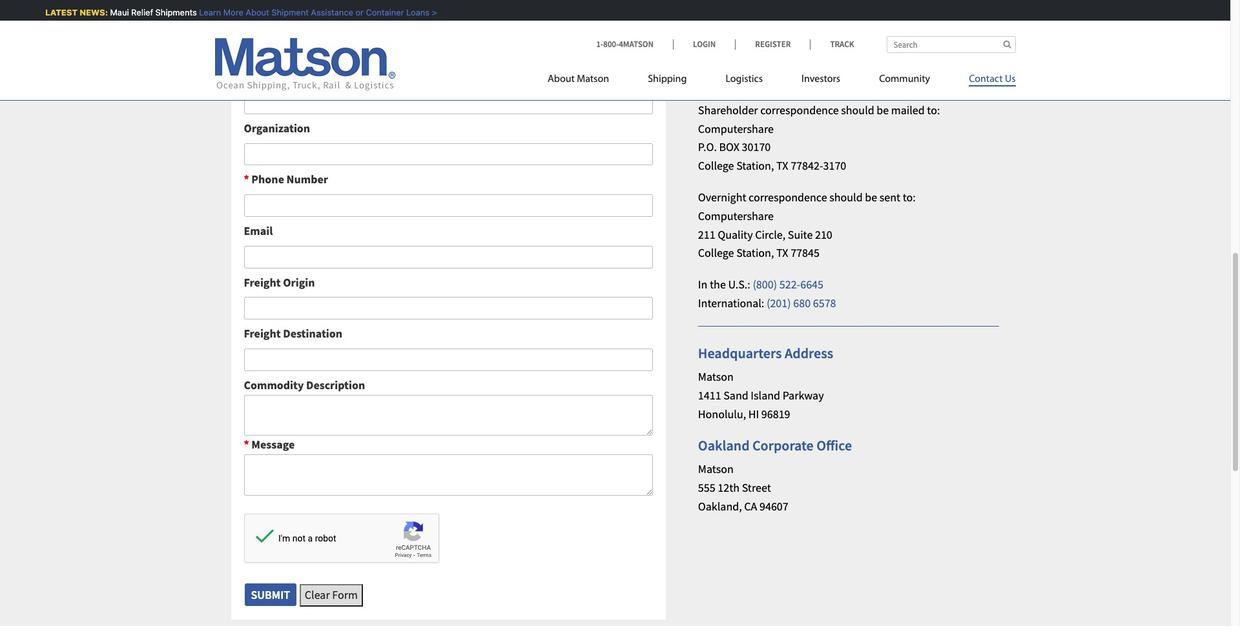 Task type: locate. For each thing, give the bounding box(es) containing it.
station, down 30170 at the top
[[737, 158, 774, 173]]

* left message
[[244, 437, 249, 452]]

0 vertical spatial should
[[841, 103, 875, 117]]

matson 555 12th street oakland, ca 94607
[[698, 462, 789, 514]]

* left the phone on the left top
[[244, 172, 249, 187]]

origin
[[283, 275, 315, 290]]

us
[[1005, 74, 1016, 85]]

be inside the shareholder correspondence should be mailed to: computershare p.o. box 30170 college station, tx 77842-3170
[[877, 103, 889, 117]]

1 vertical spatial should
[[830, 190, 863, 205]]

2 freight from the top
[[244, 326, 281, 341]]

1 vertical spatial about
[[548, 74, 575, 85]]

news:
[[78, 7, 107, 17]]

628-
[[725, 21, 746, 36]]

description
[[306, 378, 365, 393]]

about matson link
[[548, 68, 629, 94]]

None button
[[244, 583, 297, 608]]

circle,
[[755, 227, 786, 242]]

correspondence for 30170
[[760, 103, 839, 117]]

1 college from the top
[[698, 158, 734, 173]]

freight destination
[[244, 326, 342, 341]]

about
[[244, 7, 268, 17], [548, 74, 575, 85]]

correspondence down 77842-
[[749, 190, 827, 205]]

* for phone number
[[244, 172, 249, 187]]

0 vertical spatial computershare
[[698, 121, 774, 136]]

freight for freight destination
[[244, 326, 281, 341]]

* for message
[[244, 437, 249, 452]]

3170
[[823, 158, 846, 173]]

0 vertical spatial about
[[244, 7, 268, 17]]

correspondence for circle,
[[749, 190, 827, 205]]

(800)
[[753, 277, 777, 292]]

* phone number
[[244, 172, 328, 187]]

1-800-4matson link
[[596, 39, 673, 50]]

30170
[[742, 140, 771, 155]]

0 vertical spatial be
[[877, 103, 889, 117]]

correspondence down the "top menu" "navigation"
[[760, 103, 839, 117]]

box
[[719, 140, 740, 155]]

1 vertical spatial freight
[[244, 326, 281, 341]]

1 vertical spatial station,
[[737, 246, 774, 261]]

shipment
[[270, 7, 307, 17]]

register
[[755, 39, 791, 50]]

1 * from the top
[[244, 18, 249, 33]]

555
[[698, 480, 716, 495]]

2 * from the top
[[244, 69, 249, 84]]

correspondence inside the shareholder correspondence should be mailed to: computershare p.o. box 30170 college station, tx 77842-3170
[[760, 103, 839, 117]]

oakland
[[698, 436, 750, 455]]

to: inside the shareholder correspondence should be mailed to: computershare p.o. box 30170 college station, tx 77842-3170
[[927, 103, 940, 117]]

1 vertical spatial correspondence
[[749, 190, 827, 205]]

investors
[[802, 74, 841, 85]]

0 vertical spatial name
[[277, 18, 307, 33]]

1 horizontal spatial to:
[[927, 103, 940, 117]]

2 station, from the top
[[737, 246, 774, 261]]

6578
[[813, 296, 836, 311]]

computershare inside overnight correspondence should be sent to: computershare 211 quality circle, suite 210 college station, tx 77845
[[698, 209, 774, 223]]

be
[[877, 103, 889, 117], [865, 190, 877, 205]]

freight left the destination
[[244, 326, 281, 341]]

last
[[252, 69, 273, 84]]

office
[[817, 436, 852, 455]]

name for * last name
[[275, 69, 305, 84]]

1 vertical spatial be
[[865, 190, 877, 205]]

None text field
[[244, 92, 653, 114], [244, 349, 653, 371], [244, 395, 653, 436], [244, 92, 653, 114], [244, 349, 653, 371], [244, 395, 653, 436]]

matson inside matson 1411 sand island parkway honolulu, hi 96819
[[698, 370, 734, 385]]

to: right 'mailed'
[[927, 103, 940, 117]]

blue matson logo with ocean, shipping, truck, rail and logistics written beneath it. image
[[215, 38, 396, 91]]

6645
[[801, 277, 824, 292]]

to: right the sent
[[903, 190, 916, 205]]

None search field
[[887, 36, 1016, 53]]

first
[[252, 18, 275, 33]]

1 vertical spatial tx
[[777, 246, 789, 261]]

latest news: maui relief shipments learn more about shipment assistance or container loans >
[[44, 7, 436, 17]]

0 horizontal spatial about
[[244, 7, 268, 17]]

800-
[[603, 39, 619, 50]]

address
[[785, 344, 833, 362]]

correspondence inside overnight correspondence should be sent to: computershare 211 quality circle, suite 210 college station, tx 77845
[[749, 190, 827, 205]]

0 vertical spatial to:
[[927, 103, 940, 117]]

computershare up box
[[698, 121, 774, 136]]

1 freight from the top
[[244, 275, 281, 290]]

(201)
[[767, 296, 791, 311]]

freight left origin
[[244, 275, 281, 290]]

should down 3170
[[830, 190, 863, 205]]

matson inside matson 555 12th street oakland, ca 94607
[[698, 462, 734, 477]]

0 vertical spatial matson
[[577, 74, 609, 85]]

in
[[698, 277, 708, 292]]

0 vertical spatial station,
[[737, 158, 774, 173]]

None text field
[[244, 40, 653, 63], [244, 195, 653, 217], [244, 297, 653, 320], [244, 455, 653, 496], [244, 40, 653, 63], [244, 195, 653, 217], [244, 297, 653, 320], [244, 455, 653, 496]]

be left 'mailed'
[[877, 103, 889, 117]]

college
[[698, 158, 734, 173], [698, 246, 734, 261]]

Commodity Description text field
[[244, 246, 653, 268]]

should inside the shareholder correspondence should be mailed to: computershare p.o. box 30170 college station, tx 77842-3170
[[841, 103, 875, 117]]

matson inside about matson link
[[577, 74, 609, 85]]

94607
[[760, 499, 789, 514]]

register link
[[735, 39, 810, 50]]

1 vertical spatial name
[[275, 69, 305, 84]]

4 * from the top
[[244, 437, 249, 452]]

1 horizontal spatial about
[[548, 74, 575, 85]]

2 vertical spatial matson
[[698, 462, 734, 477]]

suite
[[788, 227, 813, 242]]

commodity
[[244, 378, 304, 393]]

sand
[[724, 388, 749, 403]]

3 * from the top
[[244, 172, 249, 187]]

1 vertical spatial matson
[[698, 370, 734, 385]]

* left last
[[244, 69, 249, 84]]

* down latest news: maui relief shipments learn more about shipment assistance or container loans >
[[244, 18, 249, 33]]

2 computershare from the top
[[698, 209, 774, 223]]

community
[[879, 74, 930, 85]]

station, inside the shareholder correspondence should be mailed to: computershare p.o. box 30170 college station, tx 77842-3170
[[737, 158, 774, 173]]

0 vertical spatial correspondence
[[760, 103, 839, 117]]

freight for freight origin
[[244, 275, 281, 290]]

should inside overnight correspondence should be sent to: computershare 211 quality circle, suite 210 college station, tx 77845
[[830, 190, 863, 205]]

0 vertical spatial college
[[698, 158, 734, 173]]

0 horizontal spatial to:
[[903, 190, 916, 205]]

tx down circle,
[[777, 246, 789, 261]]

0 vertical spatial freight
[[244, 275, 281, 290]]

* for first name
[[244, 18, 249, 33]]

4227
[[746, 21, 769, 36]]

destination
[[283, 326, 342, 341]]

1 vertical spatial college
[[698, 246, 734, 261]]

station, down circle,
[[737, 246, 774, 261]]

headquarters address
[[698, 344, 833, 362]]

2 tx from the top
[[777, 246, 789, 261]]

be inside overnight correspondence should be sent to: computershare 211 quality circle, suite 210 college station, tx 77845
[[865, 190, 877, 205]]

shipping link
[[629, 68, 706, 94]]

should for mailed
[[841, 103, 875, 117]]

name right last
[[275, 69, 305, 84]]

*
[[244, 18, 249, 33], [244, 69, 249, 84], [244, 172, 249, 187], [244, 437, 249, 452]]

logistics
[[726, 74, 763, 85]]

1 station, from the top
[[737, 158, 774, 173]]

name down "shipment"
[[277, 18, 307, 33]]

should down investors link
[[841, 103, 875, 117]]

about matson
[[548, 74, 609, 85]]

tx
[[777, 158, 789, 173], [777, 246, 789, 261]]

computershare up quality
[[698, 209, 774, 223]]

should for sent
[[830, 190, 863, 205]]

freight
[[244, 275, 281, 290], [244, 326, 281, 341]]

should
[[841, 103, 875, 117], [830, 190, 863, 205]]

computershare
[[698, 121, 774, 136], [698, 209, 774, 223]]

learn
[[198, 7, 220, 17]]

to: for shareholder correspondence should be mailed to: computershare p.o. box 30170 college station, tx 77842-3170
[[927, 103, 940, 117]]

1 vertical spatial computershare
[[698, 209, 774, 223]]

college down 211
[[698, 246, 734, 261]]

college down p.o.
[[698, 158, 734, 173]]

headquarters
[[698, 344, 782, 362]]

1 tx from the top
[[777, 158, 789, 173]]

210
[[815, 227, 833, 242]]

tx left 77842-
[[777, 158, 789, 173]]

0 vertical spatial tx
[[777, 158, 789, 173]]

(800) 522-6645 link
[[753, 277, 824, 292]]

77845
[[791, 246, 820, 261]]

1 vertical spatial to:
[[903, 190, 916, 205]]

corporate
[[753, 436, 814, 455]]

shareholder
[[698, 103, 758, 117]]

(201) 680 6578 link
[[767, 296, 836, 311]]

learn more about shipment assistance or container loans > link
[[198, 7, 436, 17]]

Search search field
[[887, 36, 1016, 53]]

in the u.s.: (800) 522-6645 international: (201) 680 6578
[[698, 277, 836, 311]]

to: inside overnight correspondence should be sent to: computershare 211 quality circle, suite 210 college station, tx 77845
[[903, 190, 916, 205]]

matson
[[577, 74, 609, 85], [698, 370, 734, 385], [698, 462, 734, 477]]

matson up 1411
[[698, 370, 734, 385]]

loans
[[405, 7, 428, 17]]

None reset field
[[300, 585, 363, 607]]

computershare inside the shareholder correspondence should be mailed to: computershare p.o. box 30170 college station, tx 77842-3170
[[698, 121, 774, 136]]

matson up 555
[[698, 462, 734, 477]]

2 college from the top
[[698, 246, 734, 261]]

1 computershare from the top
[[698, 121, 774, 136]]

tx inside overnight correspondence should be sent to: computershare 211 quality circle, suite 210 college station, tx 77845
[[777, 246, 789, 261]]

be left the sent
[[865, 190, 877, 205]]

name
[[277, 18, 307, 33], [275, 69, 305, 84]]

matson down 1-
[[577, 74, 609, 85]]



Task type: vqa. For each thing, say whether or not it's contained in the screenshot.
top Matson
yes



Task type: describe. For each thing, give the bounding box(es) containing it.
maui
[[109, 7, 128, 17]]

agent
[[743, 71, 773, 86]]

96819
[[762, 407, 790, 422]]

matson for matson 555 12th street oakland, ca 94607
[[698, 462, 734, 477]]

email
[[244, 224, 273, 238]]

shipping
[[648, 74, 687, 85]]

latest
[[44, 7, 76, 17]]

login
[[693, 39, 716, 50]]

transfer agent
[[698, 71, 773, 86]]

4matson
[[619, 39, 654, 50]]

tx inside the shareholder correspondence should be mailed to: computershare p.o. box 30170 college station, tx 77842-3170
[[777, 158, 789, 173]]

contact us
[[969, 74, 1016, 85]]

track link
[[810, 39, 854, 50]]

track
[[830, 39, 854, 50]]

be for sent
[[865, 190, 877, 205]]

matson for matson 1411 sand island parkway honolulu, hi 96819
[[698, 370, 734, 385]]

relief
[[130, 7, 152, 17]]

phone
[[252, 172, 284, 187]]

honolulu,
[[698, 407, 746, 422]]

(510)
[[698, 21, 723, 36]]

parkway
[[783, 388, 824, 403]]

container
[[365, 7, 403, 17]]

computershare for box
[[698, 121, 774, 136]]

overnight correspondence should be sent to: computershare 211 quality circle, suite 210 college station, tx 77845
[[698, 190, 916, 261]]

sent
[[880, 190, 901, 205]]

* for last name
[[244, 69, 249, 84]]

logistics link
[[706, 68, 782, 94]]

1411
[[698, 388, 721, 403]]

u.s.:
[[728, 277, 751, 292]]

(510) 628-4227 lfishman@matson.com
[[698, 21, 811, 54]]

assistance
[[310, 7, 352, 17]]

shipments
[[154, 7, 196, 17]]

college inside overnight correspondence should be sent to: computershare 211 quality circle, suite 210 college station, tx 77845
[[698, 246, 734, 261]]

street
[[742, 480, 771, 495]]

island
[[751, 388, 780, 403]]

matson 1411 sand island parkway honolulu, hi 96819
[[698, 370, 824, 422]]

computershare for quality
[[698, 209, 774, 223]]

* first name
[[244, 18, 307, 33]]

international:
[[698, 296, 764, 311]]

commodity description
[[244, 378, 365, 393]]

about inside the "top menu" "navigation"
[[548, 74, 575, 85]]

mailed
[[891, 103, 925, 117]]

Organization text field
[[244, 143, 653, 166]]

message
[[252, 437, 295, 452]]

ca
[[744, 499, 757, 514]]

organization
[[244, 121, 310, 136]]

1-800-4matson
[[596, 39, 654, 50]]

top menu navigation
[[548, 68, 1016, 94]]

hi
[[749, 407, 759, 422]]

contact
[[969, 74, 1003, 85]]

oakland,
[[698, 499, 742, 514]]

be for mailed
[[877, 103, 889, 117]]

1-
[[596, 39, 603, 50]]

overnight
[[698, 190, 746, 205]]

>
[[431, 7, 436, 17]]

680
[[794, 296, 811, 311]]

or
[[354, 7, 362, 17]]

77842-
[[791, 158, 823, 173]]

community link
[[860, 68, 950, 94]]

522-
[[780, 277, 801, 292]]

shareholder correspondence should be mailed to: computershare p.o. box 30170 college station, tx 77842-3170
[[698, 103, 940, 173]]

number
[[287, 172, 328, 187]]

oakland corporate office
[[698, 436, 852, 455]]

more
[[222, 7, 242, 17]]

lfishman@matson.com link
[[698, 40, 811, 54]]

contact us link
[[950, 68, 1016, 94]]

the
[[710, 277, 726, 292]]

* message
[[244, 437, 295, 452]]

college inside the shareholder correspondence should be mailed to: computershare p.o. box 30170 college station, tx 77842-3170
[[698, 158, 734, 173]]

to: for overnight correspondence should be sent to: computershare 211 quality circle, suite 210 college station, tx 77845
[[903, 190, 916, 205]]

search image
[[1004, 40, 1011, 48]]

211
[[698, 227, 716, 242]]

* last name
[[244, 69, 305, 84]]

transfer
[[698, 71, 741, 86]]

quality
[[718, 227, 753, 242]]

p.o.
[[698, 140, 717, 155]]

freight origin
[[244, 275, 315, 290]]

station, inside overnight correspondence should be sent to: computershare 211 quality circle, suite 210 college station, tx 77845
[[737, 246, 774, 261]]

name for * first name
[[277, 18, 307, 33]]



